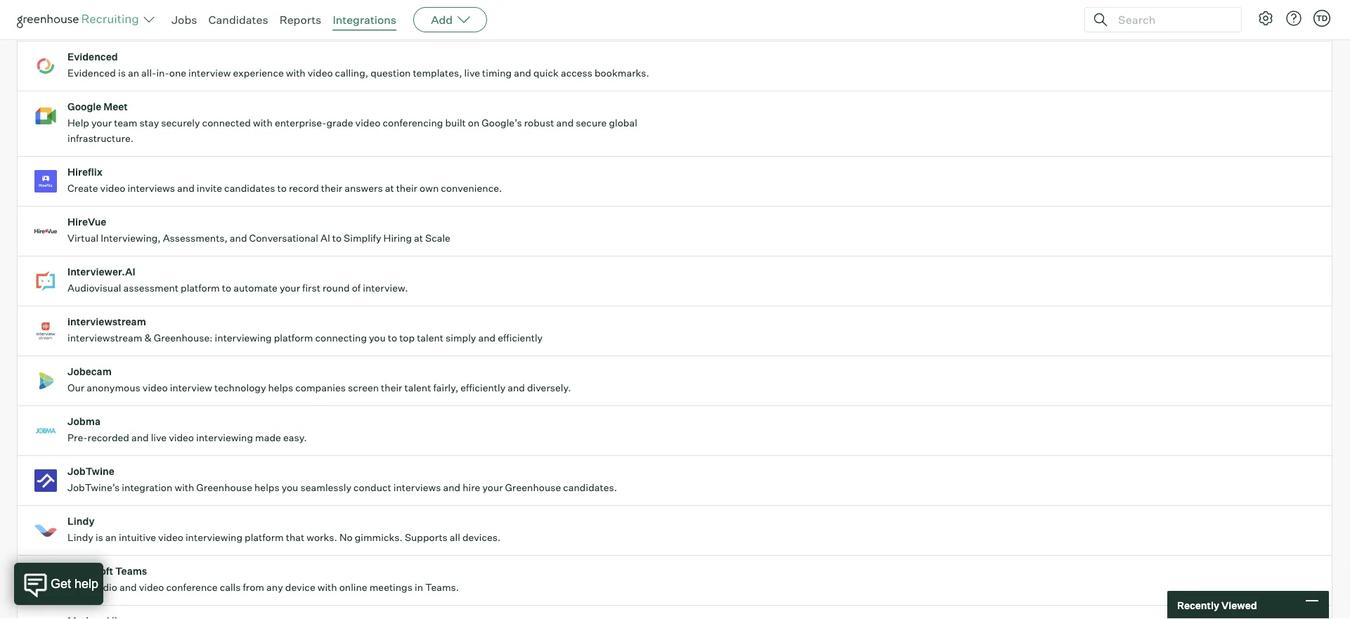 Task type: describe. For each thing, give the bounding box(es) containing it.
built
[[445, 117, 466, 129]]

help
[[68, 117, 89, 129]]

access
[[561, 67, 593, 79]]

our
[[68, 382, 85, 394]]

1 evidenced from the top
[[68, 51, 118, 63]]

interviewstream interviewstream & greenhouse: interviewing platform connecting you to top talent simply and efficiently
[[68, 316, 543, 344]]

td button
[[1314, 10, 1331, 27]]

helps inside jobtwine jobtwine's integration with greenhouse helps you seamlessly conduct interviews and hire your greenhouse candidates.
[[255, 482, 280, 494]]

with inside jobtwine jobtwine's integration with greenhouse helps you seamlessly conduct interviews and hire your greenhouse candidates.
[[175, 482, 194, 494]]

candidates
[[209, 13, 268, 27]]

own
[[420, 182, 439, 195]]

lindy lindy is an intuitive video interviewing platform that works. no gimmicks. supports all devices.
[[68, 516, 501, 544]]

easy.
[[283, 432, 307, 444]]

video inside jobma pre-recorded and live video interviewing made easy.
[[169, 432, 194, 444]]

conversational
[[249, 232, 318, 244]]

video inside google meet help your team stay securely connected with enterprise-grade video conferencing built on google's robust and secure global infrastructure.
[[356, 117, 381, 129]]

of
[[352, 282, 361, 294]]

add
[[431, 13, 453, 27]]

calling,
[[335, 67, 369, 79]]

2 interviewstream from the top
[[68, 332, 142, 344]]

platform inside 'easyhire.me easyhire.me is a cloud platform to plan, track and conduct job interviews'
[[174, 17, 213, 29]]

templates,
[[413, 67, 462, 79]]

connected
[[202, 117, 251, 129]]

scale
[[425, 232, 451, 244]]

your inside jobtwine jobtwine's integration with greenhouse helps you seamlessly conduct interviews and hire your greenhouse candidates.
[[483, 482, 503, 494]]

all-
[[141, 67, 156, 79]]

conference
[[166, 582, 218, 594]]

jobecam
[[68, 366, 112, 378]]

that
[[286, 532, 305, 544]]

add button
[[414, 7, 487, 32]]

hireflix create video interviews and invite candidates to record their answers at their own convenience.
[[68, 166, 502, 195]]

hire
[[463, 482, 481, 494]]

conduct inside 'easyhire.me easyhire.me is a cloud platform to plan, track and conduct job interviews'
[[297, 17, 335, 29]]

plan,
[[227, 17, 249, 29]]

interviewer.ai
[[68, 266, 136, 278]]

jobtwine's
[[68, 482, 120, 494]]

assessments,
[[163, 232, 228, 244]]

&
[[144, 332, 152, 344]]

1 lindy from the top
[[68, 516, 95, 528]]

candidates link
[[209, 13, 268, 27]]

secure
[[576, 117, 607, 129]]

in-
[[156, 67, 169, 79]]

automate
[[234, 282, 278, 294]]

interviewing for made
[[196, 432, 253, 444]]

invite
[[197, 182, 222, 195]]

create
[[68, 182, 98, 195]]

team
[[114, 117, 137, 129]]

assessment
[[123, 282, 179, 294]]

2 evidenced from the top
[[68, 67, 116, 79]]

talent for simply
[[417, 332, 444, 344]]

record
[[289, 182, 319, 195]]

gimmicks.
[[355, 532, 403, 544]]

track
[[252, 17, 275, 29]]

microsoft
[[68, 566, 113, 578]]

to inside 'easyhire.me easyhire.me is a cloud platform to plan, track and conduct job interviews'
[[215, 17, 224, 29]]

microsoft teams host audio and video conference calls from any device with online meetings in teams.
[[68, 566, 459, 594]]

meet
[[104, 101, 128, 113]]

recently
[[1178, 599, 1220, 612]]

1 greenhouse from the left
[[196, 482, 252, 494]]

to inside hireflix create video interviews and invite candidates to record their answers at their own convenience.
[[277, 182, 287, 195]]

at inside hireflix create video interviews and invite candidates to record their answers at their own convenience.
[[385, 182, 394, 195]]

simplify
[[344, 232, 381, 244]]

device
[[285, 582, 316, 594]]

and inside jobecam our anonymous video interview technology helps companies screen their talent fairly, efficiently and diversely.
[[508, 382, 525, 394]]

diversely.
[[527, 382, 571, 394]]

greenhouse recruiting image
[[17, 11, 143, 28]]

with inside google meet help your team stay securely connected with enterprise-grade video conferencing built on google's robust and secure global infrastructure.
[[253, 117, 273, 129]]

their for answers
[[321, 182, 343, 195]]

you inside interviewstream interviewstream & greenhouse: interviewing platform connecting you to top talent simply and efficiently
[[369, 332, 386, 344]]

stay
[[140, 117, 159, 129]]

simply
[[446, 332, 476, 344]]

global
[[609, 117, 638, 129]]

infrastructure.
[[68, 132, 134, 145]]

hirevue
[[68, 216, 106, 228]]

teams
[[115, 566, 147, 578]]

and inside jobma pre-recorded and live video interviewing made easy.
[[131, 432, 149, 444]]

jobma
[[68, 416, 101, 428]]

conferencing
[[383, 117, 443, 129]]

easyhire.me easyhire.me is a cloud platform to plan, track and conduct job interviews
[[68, 1, 401, 29]]

1 interviewstream from the top
[[68, 316, 146, 328]]

hirevue virtual interviewing, assessments, and conversational ai to simplify hiring at scale
[[68, 216, 451, 244]]

to inside interviewer.ai audiovisual assessment platform to automate your first round of interview.
[[222, 282, 231, 294]]

interview inside evidenced evidenced is an all-in-one interview experience with video calling, question templates, live timing and quick access bookmarks.
[[189, 67, 231, 79]]

with inside evidenced evidenced is an all-in-one interview experience with video calling, question templates, live timing and quick access bookmarks.
[[286, 67, 306, 79]]

talent for fairly,
[[405, 382, 431, 394]]

evidenced evidenced is an all-in-one interview experience with video calling, question templates, live timing and quick access bookmarks.
[[68, 51, 650, 79]]

on
[[468, 117, 480, 129]]

to inside hirevue virtual interviewing, assessments, and conversational ai to simplify hiring at scale
[[332, 232, 342, 244]]

and inside evidenced evidenced is an all-in-one interview experience with video calling, question templates, live timing and quick access bookmarks.
[[514, 67, 532, 79]]

video inside lindy lindy is an intuitive video interviewing platform that works. no gimmicks. supports all devices.
[[158, 532, 183, 544]]

viewed
[[1222, 599, 1258, 612]]

google meet help your team stay securely connected with enterprise-grade video conferencing built on google's robust and secure global infrastructure.
[[68, 101, 638, 145]]

quick
[[534, 67, 559, 79]]

and inside 'easyhire.me easyhire.me is a cloud platform to plan, track and conduct job interviews'
[[277, 17, 295, 29]]

their for talent
[[381, 382, 403, 394]]

live inside evidenced evidenced is an all-in-one interview experience with video calling, question templates, live timing and quick access bookmarks.
[[465, 67, 480, 79]]

video inside evidenced evidenced is an all-in-one interview experience with video calling, question templates, live timing and quick access bookmarks.
[[308, 67, 333, 79]]

cloud
[[146, 17, 172, 29]]

and inside google meet help your team stay securely connected with enterprise-grade video conferencing built on google's robust and secure global infrastructure.
[[557, 117, 574, 129]]

your inside interviewer.ai audiovisual assessment platform to automate your first round of interview.
[[280, 282, 300, 294]]

interviewing inside interviewstream interviewstream & greenhouse: interviewing platform connecting you to top talent simply and efficiently
[[215, 332, 272, 344]]

jobecam our anonymous video interview technology helps companies screen their talent fairly, efficiently and diversely.
[[68, 366, 571, 394]]

jobtwine
[[68, 466, 114, 478]]

supports
[[405, 532, 448, 544]]

job
[[337, 17, 351, 29]]



Task type: locate. For each thing, give the bounding box(es) containing it.
is up microsoft
[[96, 532, 103, 544]]

0 horizontal spatial at
[[385, 182, 394, 195]]

Search text field
[[1115, 9, 1229, 30]]

at inside hirevue virtual interviewing, assessments, and conversational ai to simplify hiring at scale
[[414, 232, 423, 244]]

video left calling,
[[308, 67, 333, 79]]

with right connected at the left top
[[253, 117, 273, 129]]

and left invite
[[177, 182, 195, 195]]

at left scale at the left top of page
[[414, 232, 423, 244]]

video right the create
[[100, 182, 125, 195]]

0 horizontal spatial your
[[91, 117, 112, 129]]

interviews
[[353, 17, 401, 29], [128, 182, 175, 195], [394, 482, 441, 494]]

integrations link
[[333, 13, 397, 27]]

1 vertical spatial is
[[118, 67, 126, 79]]

their right record
[[321, 182, 343, 195]]

0 horizontal spatial you
[[282, 482, 298, 494]]

and right simply
[[479, 332, 496, 344]]

answers
[[345, 182, 383, 195]]

1 horizontal spatial live
[[465, 67, 480, 79]]

to
[[215, 17, 224, 29], [277, 182, 287, 195], [332, 232, 342, 244], [222, 282, 231, 294], [388, 332, 397, 344]]

2 vertical spatial your
[[483, 482, 503, 494]]

to left the 'top'
[[388, 332, 397, 344]]

anonymous
[[87, 382, 140, 394]]

efficiently right fairly, on the left bottom of the page
[[461, 382, 506, 394]]

pre-
[[68, 432, 88, 444]]

1 horizontal spatial is
[[118, 67, 126, 79]]

1 vertical spatial talent
[[405, 382, 431, 394]]

interview up jobma pre-recorded and live video interviewing made easy. on the bottom left of the page
[[170, 382, 212, 394]]

td
[[1317, 13, 1328, 23]]

interviewstream up jobecam
[[68, 332, 142, 344]]

enterprise-
[[275, 117, 327, 129]]

is inside evidenced evidenced is an all-in-one interview experience with video calling, question templates, live timing and quick access bookmarks.
[[118, 67, 126, 79]]

interviewer.ai audiovisual assessment platform to automate your first round of interview.
[[68, 266, 408, 294]]

interviewing inside jobma pre-recorded and live video interviewing made easy.
[[196, 432, 253, 444]]

integrations
[[333, 13, 397, 27]]

and right track
[[277, 17, 295, 29]]

live
[[465, 67, 480, 79], [151, 432, 167, 444]]

their inside jobecam our anonymous video interview technology helps companies screen their talent fairly, efficiently and diversely.
[[381, 382, 403, 394]]

is inside 'easyhire.me easyhire.me is a cloud platform to plan, track and conduct job interviews'
[[129, 17, 136, 29]]

audio
[[92, 582, 117, 594]]

0 vertical spatial your
[[91, 117, 112, 129]]

platform right "cloud"
[[174, 17, 213, 29]]

screen
[[348, 382, 379, 394]]

an inside lindy lindy is an intuitive video interviewing platform that works. no gimmicks. supports all devices.
[[105, 532, 117, 544]]

interviewing
[[215, 332, 272, 344], [196, 432, 253, 444], [186, 532, 243, 544]]

and down teams
[[119, 582, 137, 594]]

greenhouse
[[196, 482, 252, 494], [505, 482, 561, 494]]

interview
[[189, 67, 231, 79], [170, 382, 212, 394]]

devices.
[[463, 532, 501, 544]]

reports link
[[280, 13, 322, 27]]

evidenced
[[68, 51, 118, 63], [68, 67, 116, 79]]

2 lindy from the top
[[68, 532, 93, 544]]

video right intuitive
[[158, 532, 183, 544]]

and up interviewer.ai audiovisual assessment platform to automate your first round of interview.
[[230, 232, 247, 244]]

fairly,
[[433, 382, 459, 394]]

you left the seamlessly
[[282, 482, 298, 494]]

interviews inside 'easyhire.me easyhire.me is a cloud platform to plan, track and conduct job interviews'
[[353, 17, 401, 29]]

efficiently inside interviewstream interviewstream & greenhouse: interviewing platform connecting you to top talent simply and efficiently
[[498, 332, 543, 344]]

2 greenhouse from the left
[[505, 482, 561, 494]]

0 vertical spatial talent
[[417, 332, 444, 344]]

live left timing at left
[[465, 67, 480, 79]]

ai
[[321, 232, 330, 244]]

is inside lindy lindy is an intuitive video interviewing platform that works. no gimmicks. supports all devices.
[[96, 532, 103, 544]]

you
[[369, 332, 386, 344], [282, 482, 298, 494]]

with left online
[[318, 582, 337, 594]]

0 vertical spatial interview
[[189, 67, 231, 79]]

an
[[128, 67, 139, 79], [105, 532, 117, 544]]

0 vertical spatial efficiently
[[498, 332, 543, 344]]

video
[[308, 67, 333, 79], [356, 117, 381, 129], [100, 182, 125, 195], [143, 382, 168, 394], [169, 432, 194, 444], [158, 532, 183, 544], [139, 582, 164, 594]]

at
[[385, 182, 394, 195], [414, 232, 423, 244]]

your inside google meet help your team stay securely connected with enterprise-grade video conferencing built on google's robust and secure global infrastructure.
[[91, 117, 112, 129]]

at right answers
[[385, 182, 394, 195]]

platform right assessment
[[181, 282, 220, 294]]

their left own
[[396, 182, 418, 195]]

interviews up interviewing,
[[128, 182, 175, 195]]

is for easyhire.me
[[129, 17, 136, 29]]

1 vertical spatial you
[[282, 482, 298, 494]]

interview right one
[[189, 67, 231, 79]]

1 horizontal spatial conduct
[[354, 482, 391, 494]]

an for all-
[[128, 67, 139, 79]]

lindy up microsoft
[[68, 532, 93, 544]]

conduct left the job
[[297, 17, 335, 29]]

0 horizontal spatial an
[[105, 532, 117, 544]]

an left all-
[[128, 67, 139, 79]]

robust
[[524, 117, 555, 129]]

greenhouse down jobma pre-recorded and live video interviewing made easy. on the bottom left of the page
[[196, 482, 252, 494]]

interviewing for platform
[[186, 532, 243, 544]]

and inside hireflix create video interviews and invite candidates to record their answers at their own convenience.
[[177, 182, 195, 195]]

1 vertical spatial conduct
[[354, 482, 391, 494]]

interviews up the supports
[[394, 482, 441, 494]]

integration
[[122, 482, 173, 494]]

audiovisual
[[68, 282, 121, 294]]

all
[[450, 532, 460, 544]]

0 vertical spatial easyhire.me
[[68, 1, 129, 13]]

their right screen
[[381, 382, 403, 394]]

to inside interviewstream interviewstream & greenhouse: interviewing platform connecting you to top talent simply and efficiently
[[388, 332, 397, 344]]

and left diversely.
[[508, 382, 525, 394]]

and inside microsoft teams host audio and video conference calls from any device with online meetings in teams.
[[119, 582, 137, 594]]

1 vertical spatial lindy
[[68, 532, 93, 544]]

1 vertical spatial live
[[151, 432, 167, 444]]

platform inside lindy lindy is an intuitive video interviewing platform that works. no gimmicks. supports all devices.
[[245, 532, 284, 544]]

1 horizontal spatial greenhouse
[[505, 482, 561, 494]]

an left intuitive
[[105, 532, 117, 544]]

is for evidenced
[[118, 67, 126, 79]]

and
[[277, 17, 295, 29], [514, 67, 532, 79], [557, 117, 574, 129], [177, 182, 195, 195], [230, 232, 247, 244], [479, 332, 496, 344], [508, 382, 525, 394], [131, 432, 149, 444], [443, 482, 461, 494], [119, 582, 137, 594]]

interviews right the job
[[353, 17, 401, 29]]

interviews inside jobtwine jobtwine's integration with greenhouse helps you seamlessly conduct interviews and hire your greenhouse candidates.
[[394, 482, 441, 494]]

1 vertical spatial easyhire.me
[[68, 17, 127, 29]]

first
[[302, 282, 321, 294]]

from
[[243, 582, 264, 594]]

and inside hirevue virtual interviewing, assessments, and conversational ai to simplify hiring at scale
[[230, 232, 247, 244]]

evidenced up google on the left of page
[[68, 67, 116, 79]]

with right experience
[[286, 67, 306, 79]]

reports
[[280, 13, 322, 27]]

and inside jobtwine jobtwine's integration with greenhouse helps you seamlessly conduct interviews and hire your greenhouse candidates.
[[443, 482, 461, 494]]

interviewing left made
[[196, 432, 253, 444]]

a
[[139, 17, 144, 29]]

platform inside interviewer.ai audiovisual assessment platform to automate your first round of interview.
[[181, 282, 220, 294]]

jobma pre-recorded and live video interviewing made easy.
[[68, 416, 307, 444]]

efficiently up diversely.
[[498, 332, 543, 344]]

live right recorded
[[151, 432, 167, 444]]

0 horizontal spatial greenhouse
[[196, 482, 252, 494]]

timing
[[482, 67, 512, 79]]

0 horizontal spatial conduct
[[297, 17, 335, 29]]

2 vertical spatial interviews
[[394, 482, 441, 494]]

with
[[286, 67, 306, 79], [253, 117, 273, 129], [175, 482, 194, 494], [318, 582, 337, 594]]

1 vertical spatial helps
[[255, 482, 280, 494]]

video right 'grade'
[[356, 117, 381, 129]]

and left quick
[[514, 67, 532, 79]]

td button
[[1311, 7, 1334, 30]]

with inside microsoft teams host audio and video conference calls from any device with online meetings in teams.
[[318, 582, 337, 594]]

interview.
[[363, 282, 408, 294]]

0 vertical spatial lindy
[[68, 516, 95, 528]]

1 vertical spatial at
[[414, 232, 423, 244]]

0 vertical spatial live
[[465, 67, 480, 79]]

top
[[400, 332, 415, 344]]

0 vertical spatial interviewing
[[215, 332, 272, 344]]

2 easyhire.me from the top
[[68, 17, 127, 29]]

online
[[339, 582, 368, 594]]

1 vertical spatial your
[[280, 282, 300, 294]]

video inside microsoft teams host audio and video conference calls from any device with online meetings in teams.
[[139, 582, 164, 594]]

talent inside jobecam our anonymous video interview technology helps companies screen their talent fairly, efficiently and diversely.
[[405, 382, 431, 394]]

is for lindy
[[96, 532, 103, 544]]

0 vertical spatial helps
[[268, 382, 293, 394]]

2 vertical spatial interviewing
[[186, 532, 243, 544]]

jobtwine jobtwine's integration with greenhouse helps you seamlessly conduct interviews and hire your greenhouse candidates.
[[68, 466, 617, 494]]

round
[[323, 282, 350, 294]]

your
[[91, 117, 112, 129], [280, 282, 300, 294], [483, 482, 503, 494]]

and left hire
[[443, 482, 461, 494]]

to left plan,
[[215, 17, 224, 29]]

interviews inside hireflix create video interviews and invite candidates to record their answers at their own convenience.
[[128, 182, 175, 195]]

0 vertical spatial interviews
[[353, 17, 401, 29]]

1 vertical spatial interviewstream
[[68, 332, 142, 344]]

1 easyhire.me from the top
[[68, 1, 129, 13]]

your left first
[[280, 282, 300, 294]]

1 horizontal spatial you
[[369, 332, 386, 344]]

0 vertical spatial conduct
[[297, 17, 335, 29]]

recently viewed
[[1178, 599, 1258, 612]]

video up integration
[[169, 432, 194, 444]]

helps inside jobecam our anonymous video interview technology helps companies screen their talent fairly, efficiently and diversely.
[[268, 382, 293, 394]]

talent left fairly, on the left bottom of the page
[[405, 382, 431, 394]]

is left a
[[129, 17, 136, 29]]

2 horizontal spatial your
[[483, 482, 503, 494]]

0 vertical spatial an
[[128, 67, 139, 79]]

1 horizontal spatial your
[[280, 282, 300, 294]]

teams.
[[425, 582, 459, 594]]

talent right the 'top'
[[417, 332, 444, 344]]

you inside jobtwine jobtwine's integration with greenhouse helps you seamlessly conduct interviews and hire your greenhouse candidates.
[[282, 482, 298, 494]]

video inside jobecam our anonymous video interview technology helps companies screen their talent fairly, efficiently and diversely.
[[143, 382, 168, 394]]

greenhouse:
[[154, 332, 213, 344]]

no
[[340, 532, 353, 544]]

lindy down jobtwine's
[[68, 516, 95, 528]]

live inside jobma pre-recorded and live video interviewing made easy.
[[151, 432, 167, 444]]

interviewstream down audiovisual
[[68, 316, 146, 328]]

to left record
[[277, 182, 287, 195]]

1 horizontal spatial an
[[128, 67, 139, 79]]

2 horizontal spatial is
[[129, 17, 136, 29]]

question
[[371, 67, 411, 79]]

interviewing inside lindy lindy is an intuitive video interviewing platform that works. no gimmicks. supports all devices.
[[186, 532, 243, 544]]

video inside hireflix create video interviews and invite candidates to record their answers at their own convenience.
[[100, 182, 125, 195]]

1 horizontal spatial at
[[414, 232, 423, 244]]

your right hire
[[483, 482, 503, 494]]

helps left companies
[[268, 382, 293, 394]]

efficiently inside jobecam our anonymous video interview technology helps companies screen their talent fairly, efficiently and diversely.
[[461, 382, 506, 394]]

1 vertical spatial interview
[[170, 382, 212, 394]]

your up infrastructure.
[[91, 117, 112, 129]]

0 horizontal spatial live
[[151, 432, 167, 444]]

0 vertical spatial at
[[385, 182, 394, 195]]

0 vertical spatial evidenced
[[68, 51, 118, 63]]

is left all-
[[118, 67, 126, 79]]

interviewing up the calls at the bottom left of the page
[[186, 532, 243, 544]]

platform left that
[[245, 532, 284, 544]]

connecting
[[315, 332, 367, 344]]

any
[[267, 582, 283, 594]]

works.
[[307, 532, 337, 544]]

2 vertical spatial is
[[96, 532, 103, 544]]

0 vertical spatial is
[[129, 17, 136, 29]]

google
[[68, 101, 102, 113]]

grade
[[327, 117, 353, 129]]

host
[[68, 582, 90, 594]]

hireflix
[[68, 166, 103, 178]]

an inside evidenced evidenced is an all-in-one interview experience with video calling, question templates, live timing and quick access bookmarks.
[[128, 67, 139, 79]]

recorded
[[88, 432, 129, 444]]

0 vertical spatial you
[[369, 332, 386, 344]]

and right the robust
[[557, 117, 574, 129]]

candidates.
[[563, 482, 617, 494]]

you left the 'top'
[[369, 332, 386, 344]]

interviewing,
[[101, 232, 161, 244]]

1 vertical spatial interviewing
[[196, 432, 253, 444]]

1 vertical spatial evidenced
[[68, 67, 116, 79]]

helps up lindy lindy is an intuitive video interviewing platform that works. no gimmicks. supports all devices.
[[255, 482, 280, 494]]

technology
[[215, 382, 266, 394]]

talent
[[417, 332, 444, 344], [405, 382, 431, 394]]

one
[[169, 67, 186, 79]]

virtual
[[68, 232, 99, 244]]

video down teams
[[139, 582, 164, 594]]

google's
[[482, 117, 522, 129]]

0 horizontal spatial is
[[96, 532, 103, 544]]

platform inside interviewstream interviewstream & greenhouse: interviewing platform connecting you to top talent simply and efficiently
[[274, 332, 313, 344]]

interviewing up technology
[[215, 332, 272, 344]]

0 vertical spatial interviewstream
[[68, 316, 146, 328]]

made
[[255, 432, 281, 444]]

platform left connecting
[[274, 332, 313, 344]]

in
[[415, 582, 423, 594]]

and right recorded
[[131, 432, 149, 444]]

mt
[[36, 573, 56, 589]]

configure image
[[1258, 10, 1275, 27]]

is
[[129, 17, 136, 29], [118, 67, 126, 79], [96, 532, 103, 544]]

to right ai
[[332, 232, 342, 244]]

greenhouse left candidates.
[[505, 482, 561, 494]]

evidenced down greenhouse recruiting image
[[68, 51, 118, 63]]

to left automate
[[222, 282, 231, 294]]

talent inside interviewstream interviewstream & greenhouse: interviewing platform connecting you to top talent simply and efficiently
[[417, 332, 444, 344]]

1 vertical spatial interviews
[[128, 182, 175, 195]]

conduct inside jobtwine jobtwine's integration with greenhouse helps you seamlessly conduct interviews and hire your greenhouse candidates.
[[354, 482, 391, 494]]

conduct right the seamlessly
[[354, 482, 391, 494]]

video right the anonymous
[[143, 382, 168, 394]]

interview inside jobecam our anonymous video interview technology helps companies screen their talent fairly, efficiently and diversely.
[[170, 382, 212, 394]]

1 vertical spatial efficiently
[[461, 382, 506, 394]]

1 vertical spatial an
[[105, 532, 117, 544]]

candidates
[[224, 182, 275, 195]]

meetings
[[370, 582, 413, 594]]

and inside interviewstream interviewstream & greenhouse: interviewing platform connecting you to top talent simply and efficiently
[[479, 332, 496, 344]]

an for intuitive
[[105, 532, 117, 544]]

with right integration
[[175, 482, 194, 494]]



Task type: vqa. For each thing, say whether or not it's contained in the screenshot.
Approve
no



